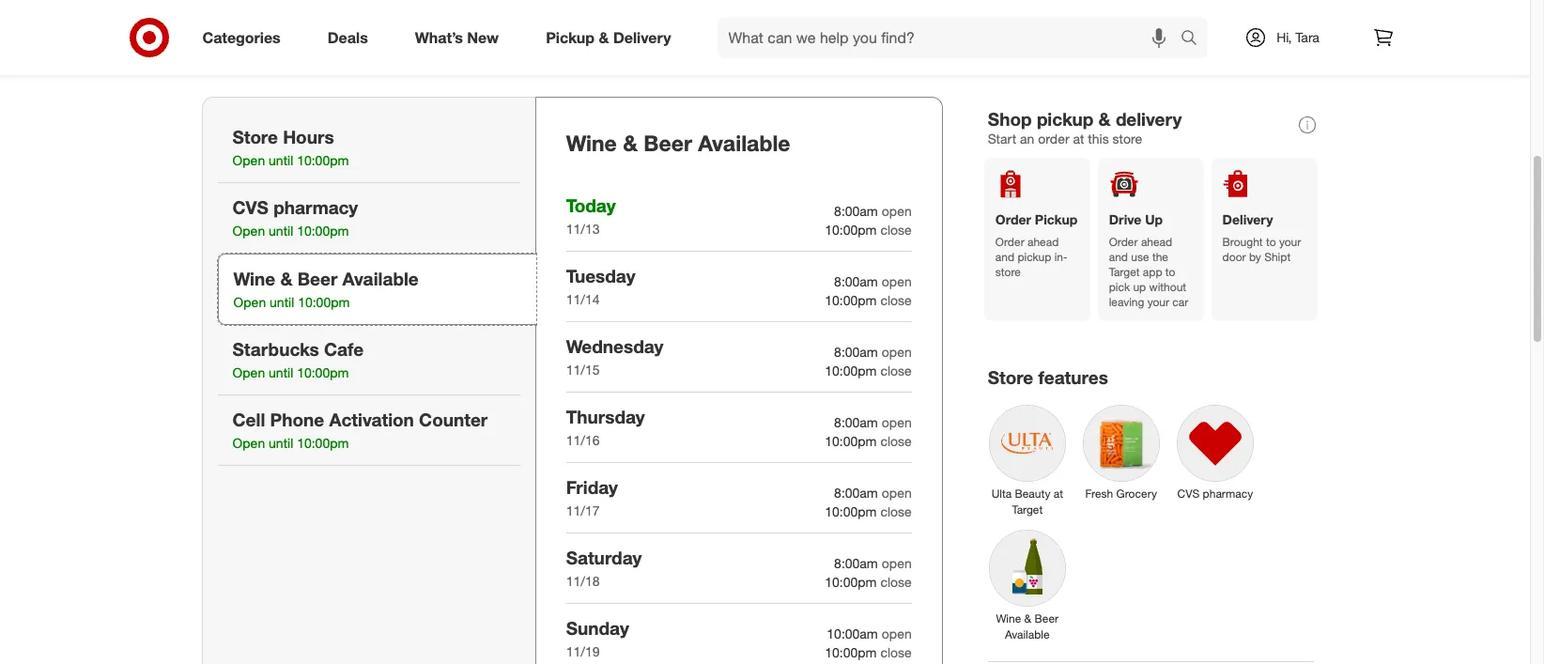Task type: vqa. For each thing, say whether or not it's contained in the screenshot.
the 9.09
no



Task type: describe. For each thing, give the bounding box(es) containing it.
order for order pickup
[[995, 235, 1024, 249]]

up
[[1145, 211, 1163, 227]]

shop
[[988, 108, 1032, 130]]

10:00pm inside cvs pharmacy open until 10:00pm
[[297, 223, 349, 239]]

door
[[1223, 250, 1246, 264]]

beer inside the wine & beer available open until 10:00pm
[[297, 268, 337, 289]]

11/16
[[566, 432, 600, 448]]

0 vertical spatial beer
[[644, 130, 692, 156]]

close for saturday
[[881, 574, 912, 590]]

starbucks
[[232, 338, 319, 360]]

8:00am open 10:00pm close for today
[[825, 203, 912, 238]]

car
[[1173, 295, 1188, 309]]

until for cvs
[[269, 223, 293, 239]]

pickup & delivery
[[546, 28, 671, 47]]

open for cvs pharmacy
[[232, 223, 265, 239]]

wednesday
[[566, 335, 664, 357]]

open for today
[[882, 203, 912, 219]]

tuesday
[[566, 265, 635, 286]]

11/13
[[566, 221, 600, 237]]

pharmacy for cvs pharmacy
[[1203, 486, 1253, 500]]

store for store hours open until 10:00pm
[[232, 126, 278, 147]]

saturday 11/18
[[566, 546, 642, 589]]

wine & beer available link
[[980, 521, 1074, 647]]

to inside delivery brought to your door by shipt
[[1266, 235, 1276, 249]]

until inside cell phone activation counter open until 10:00pm
[[269, 435, 293, 451]]

brought
[[1223, 235, 1263, 249]]

fresh grocery link
[[1074, 396, 1168, 505]]

0 vertical spatial available
[[698, 130, 790, 156]]

the
[[1152, 250, 1168, 264]]

what's new link
[[399, 17, 522, 58]]

thursday
[[566, 406, 645, 427]]

target inside the ulta beauty at target
[[1012, 503, 1043, 517]]

hi,
[[1277, 29, 1292, 45]]

counter
[[419, 409, 488, 430]]

store inside 'shop pickup & delivery start an order at this store'
[[1113, 130, 1142, 146]]

categories link
[[186, 17, 304, 58]]

11/15
[[566, 362, 600, 378]]

target inside drive up order ahead and use the target app to pick up without leaving your car
[[1109, 265, 1140, 279]]

cell phone activation counter open until 10:00pm
[[232, 409, 488, 451]]

features
[[1038, 366, 1108, 388]]

this
[[1088, 130, 1109, 146]]

delivery
[[1116, 108, 1182, 130]]

delivery brought to your door by shipt
[[1223, 211, 1301, 264]]

available inside wine & beer available
[[1005, 628, 1050, 642]]

2 horizontal spatial beer
[[1035, 612, 1059, 626]]

without
[[1149, 280, 1186, 294]]

app
[[1143, 265, 1162, 279]]

fresh
[[1085, 486, 1113, 500]]

0 vertical spatial pickup
[[546, 28, 595, 47]]

leaving
[[1109, 295, 1144, 309]]

to inside drive up order ahead and use the target app to pick up without leaving your car
[[1165, 265, 1175, 279]]

pick
[[1109, 280, 1130, 294]]

1 vertical spatial wine & beer available
[[996, 612, 1059, 642]]

up
[[1133, 280, 1146, 294]]

beauty
[[1015, 486, 1050, 500]]

hi, tara
[[1277, 29, 1320, 45]]

& inside pickup & delivery link
[[599, 28, 609, 47]]

open for friday
[[882, 484, 912, 500]]

available inside the wine & beer available open until 10:00pm
[[342, 268, 419, 289]]

pickup & delivery link
[[530, 17, 695, 58]]

what's new
[[415, 28, 499, 47]]

ulta
[[992, 486, 1012, 500]]

phone
[[270, 409, 324, 430]]

until for store
[[269, 152, 293, 168]]

cafe
[[324, 338, 364, 360]]

10:00am
[[827, 625, 878, 641]]

ahead for up
[[1141, 235, 1172, 249]]

by
[[1249, 250, 1261, 264]]

11/19
[[566, 643, 600, 659]]

open for wednesday
[[882, 344, 912, 360]]

8:00am open 10:00pm close for thursday
[[825, 414, 912, 449]]

activation
[[329, 409, 414, 430]]

friday
[[566, 476, 618, 498]]

at inside 'shop pickup & delivery start an order at this store'
[[1073, 130, 1084, 146]]

open inside the wine & beer available open until 10:00pm
[[233, 294, 266, 310]]

pickup inside 'shop pickup & delivery start an order at this store'
[[1037, 108, 1094, 130]]

open for saturday
[[882, 555, 912, 571]]

friday 11/17
[[566, 476, 618, 518]]

pickup inside order pickup order ahead and pickup in- store
[[1018, 250, 1051, 264]]

use
[[1131, 250, 1149, 264]]

pharmacy for cvs pharmacy open until 10:00pm
[[273, 196, 358, 218]]

tara
[[1295, 29, 1320, 45]]

categories
[[202, 28, 281, 47]]

thursday 11/16
[[566, 406, 645, 448]]

tuesday 11/14
[[566, 265, 635, 307]]

0 vertical spatial wine
[[566, 130, 617, 156]]

& inside the wine & beer available open until 10:00pm
[[280, 268, 293, 289]]

and for order
[[995, 250, 1014, 264]]

what's
[[415, 28, 463, 47]]

your inside drive up order ahead and use the target app to pick up without leaving your car
[[1147, 295, 1169, 309]]

wednesday 11/15
[[566, 335, 664, 378]]

an
[[1020, 130, 1034, 146]]

wine inside the wine & beer available open until 10:00pm
[[233, 268, 275, 289]]

11/14
[[566, 291, 600, 307]]

order
[[1038, 130, 1069, 146]]



Task type: locate. For each thing, give the bounding box(es) containing it.
1 vertical spatial beer
[[297, 268, 337, 289]]

and left in-
[[995, 250, 1014, 264]]

open inside 10:00am open 10:00pm close
[[882, 625, 912, 641]]

order
[[995, 211, 1031, 227], [995, 235, 1024, 249], [1109, 235, 1138, 249]]

sunday 11/19
[[566, 617, 629, 659]]

until for starbucks
[[269, 365, 293, 381]]

8:00am for wednesday
[[834, 344, 878, 360]]

pickup up in-
[[1035, 211, 1078, 227]]

0 horizontal spatial store
[[232, 126, 278, 147]]

8:00am
[[834, 203, 878, 219], [834, 273, 878, 289], [834, 344, 878, 360], [834, 414, 878, 430], [834, 484, 878, 500], [834, 555, 878, 571]]

2 vertical spatial available
[[1005, 628, 1050, 642]]

5 close from the top
[[881, 503, 912, 519]]

1 horizontal spatial store
[[988, 366, 1033, 388]]

close for friday
[[881, 503, 912, 519]]

pickup right new
[[546, 28, 595, 47]]

0 vertical spatial store
[[232, 126, 278, 147]]

cvs pharmacy link
[[1168, 396, 1262, 505]]

store left features
[[988, 366, 1033, 388]]

1 vertical spatial pickup
[[1018, 250, 1051, 264]]

3 open from the top
[[882, 344, 912, 360]]

0 horizontal spatial wine & beer available
[[566, 130, 790, 156]]

5 open from the top
[[882, 484, 912, 500]]

store features
[[988, 366, 1108, 388]]

open down store hours open until 10:00pm
[[232, 223, 265, 239]]

1 horizontal spatial wine & beer available
[[996, 612, 1059, 642]]

8:00am for friday
[[834, 484, 878, 500]]

starbucks cafe open until 10:00pm
[[232, 338, 364, 381]]

2 vertical spatial beer
[[1035, 612, 1059, 626]]

10:00pm inside store hours open until 10:00pm
[[297, 152, 349, 168]]

open up cvs pharmacy open until 10:00pm
[[232, 152, 265, 168]]

ulta beauty at target
[[992, 486, 1063, 517]]

1 horizontal spatial pharmacy
[[1203, 486, 1253, 500]]

and inside drive up order ahead and use the target app to pick up without leaving your car
[[1109, 250, 1128, 264]]

until down hours
[[269, 152, 293, 168]]

target down beauty
[[1012, 503, 1043, 517]]

8:00am for today
[[834, 203, 878, 219]]

open
[[882, 203, 912, 219], [882, 273, 912, 289], [882, 344, 912, 360], [882, 414, 912, 430], [882, 484, 912, 500], [882, 555, 912, 571], [882, 625, 912, 641]]

1 horizontal spatial wine
[[566, 130, 617, 156]]

pharmacy right grocery
[[1203, 486, 1253, 500]]

1 close from the top
[[881, 222, 912, 238]]

at
[[1073, 130, 1084, 146], [1054, 486, 1063, 500]]

6 open from the top
[[882, 555, 912, 571]]

pharmacy down store hours open until 10:00pm
[[273, 196, 358, 218]]

open down cell
[[232, 435, 265, 451]]

order inside drive up order ahead and use the target app to pick up without leaving your car
[[1109, 235, 1138, 249]]

11/18
[[566, 573, 600, 589]]

close for thursday
[[881, 433, 912, 449]]

1 horizontal spatial store
[[1113, 130, 1142, 146]]

1 horizontal spatial to
[[1266, 235, 1276, 249]]

store for store features
[[988, 366, 1033, 388]]

1 vertical spatial store
[[988, 366, 1033, 388]]

open for thursday
[[882, 414, 912, 430]]

1 horizontal spatial at
[[1073, 130, 1084, 146]]

1 vertical spatial pickup
[[1035, 211, 1078, 227]]

8:00am for saturday
[[834, 555, 878, 571]]

to up without
[[1165, 265, 1175, 279]]

3 8:00am from the top
[[834, 344, 878, 360]]

10:00pm inside cell phone activation counter open until 10:00pm
[[297, 435, 349, 451]]

open
[[232, 152, 265, 168], [232, 223, 265, 239], [233, 294, 266, 310], [232, 365, 265, 381], [232, 435, 265, 451]]

1 horizontal spatial pickup
[[1035, 211, 1078, 227]]

today
[[566, 194, 616, 216]]

1 horizontal spatial ahead
[[1141, 235, 1172, 249]]

4 open from the top
[[882, 414, 912, 430]]

cell
[[232, 409, 265, 430]]

open inside starbucks cafe open until 10:00pm
[[232, 365, 265, 381]]

0 vertical spatial pickup
[[1037, 108, 1094, 130]]

and inside order pickup order ahead and pickup in- store
[[995, 250, 1014, 264]]

pickup
[[546, 28, 595, 47], [1035, 211, 1078, 227]]

until inside the wine & beer available open until 10:00pm
[[270, 294, 294, 310]]

cvs down store hours open until 10:00pm
[[232, 196, 269, 218]]

ahead inside order pickup order ahead and pickup in- store
[[1028, 235, 1059, 249]]

10:00pm inside 10:00am open 10:00pm close
[[825, 644, 877, 660]]

0 vertical spatial wine & beer available
[[566, 130, 790, 156]]

close for wednesday
[[881, 362, 912, 378]]

open for starbucks cafe
[[232, 365, 265, 381]]

until down starbucks
[[269, 365, 293, 381]]

to
[[1266, 235, 1276, 249], [1165, 265, 1175, 279]]

0 vertical spatial store
[[1113, 130, 1142, 146]]

until inside cvs pharmacy open until 10:00pm
[[269, 223, 293, 239]]

8:00am for tuesday
[[834, 273, 878, 289]]

1 horizontal spatial delivery
[[1223, 211, 1273, 227]]

1 horizontal spatial cvs
[[1177, 486, 1200, 500]]

0 horizontal spatial store
[[995, 265, 1021, 279]]

1 horizontal spatial your
[[1279, 235, 1301, 249]]

2 ahead from the left
[[1141, 235, 1172, 249]]

cvs inside cvs pharmacy open until 10:00pm
[[232, 196, 269, 218]]

open for tuesday
[[882, 273, 912, 289]]

store
[[232, 126, 278, 147], [988, 366, 1033, 388]]

cvs pharmacy
[[1177, 486, 1253, 500]]

0 horizontal spatial wine
[[233, 268, 275, 289]]

at right beauty
[[1054, 486, 1063, 500]]

drive
[[1109, 211, 1141, 227]]

ulta beauty at target link
[[980, 396, 1074, 521]]

ahead inside drive up order ahead and use the target app to pick up without leaving your car
[[1141, 235, 1172, 249]]

1 horizontal spatial target
[[1109, 265, 1140, 279]]

pickup left in-
[[1018, 250, 1051, 264]]

6 close from the top
[[881, 574, 912, 590]]

open down starbucks
[[232, 365, 265, 381]]

open for store hours
[[232, 152, 265, 168]]

ahead for pickup
[[1028, 235, 1059, 249]]

2 8:00am open 10:00pm close from the top
[[825, 273, 912, 308]]

1 vertical spatial your
[[1147, 295, 1169, 309]]

store hours open until 10:00pm
[[232, 126, 349, 168]]

target
[[1109, 265, 1140, 279], [1012, 503, 1043, 517]]

1 vertical spatial to
[[1165, 265, 1175, 279]]

1 8:00am from the top
[[834, 203, 878, 219]]

at inside the ulta beauty at target
[[1054, 486, 1063, 500]]

1 vertical spatial cvs
[[1177, 486, 1200, 500]]

ahead
[[1028, 235, 1059, 249], [1141, 235, 1172, 249]]

8:00am open 10:00pm close for tuesday
[[825, 273, 912, 308]]

delivery
[[613, 28, 671, 47], [1223, 211, 1273, 227]]

0 vertical spatial cvs
[[232, 196, 269, 218]]

search button
[[1172, 17, 1217, 62]]

until down phone
[[269, 435, 293, 451]]

4 close from the top
[[881, 433, 912, 449]]

close for sunday
[[881, 644, 912, 660]]

1 vertical spatial at
[[1054, 486, 1063, 500]]

10:00pm inside the wine & beer available open until 10:00pm
[[298, 294, 350, 310]]

1 open from the top
[[882, 203, 912, 219]]

store inside order pickup order ahead and pickup in- store
[[995, 265, 1021, 279]]

0 horizontal spatial your
[[1147, 295, 1169, 309]]

today 11/13
[[566, 194, 616, 237]]

order for drive up
[[1109, 235, 1138, 249]]

0 vertical spatial to
[[1266, 235, 1276, 249]]

1 8:00am open 10:00pm close from the top
[[825, 203, 912, 238]]

0 horizontal spatial ahead
[[1028, 235, 1059, 249]]

2 and from the left
[[1109, 250, 1128, 264]]

pickup
[[1037, 108, 1094, 130], [1018, 250, 1051, 264]]

target up pick at the top
[[1109, 265, 1140, 279]]

at left this at the top
[[1073, 130, 1084, 146]]

10:00am open 10:00pm close
[[825, 625, 912, 660]]

0 vertical spatial at
[[1073, 130, 1084, 146]]

open up starbucks
[[233, 294, 266, 310]]

close for today
[[881, 222, 912, 238]]

cvs for cvs pharmacy
[[1177, 486, 1200, 500]]

store capabilities with hours, vertical tabs tab list
[[201, 97, 536, 664]]

search
[[1172, 30, 1217, 48]]

hours
[[283, 126, 334, 147]]

0 horizontal spatial delivery
[[613, 28, 671, 47]]

until up starbucks
[[270, 294, 294, 310]]

1 horizontal spatial and
[[1109, 250, 1128, 264]]

until inside starbucks cafe open until 10:00pm
[[269, 365, 293, 381]]

pickup up order
[[1037, 108, 1094, 130]]

sunday
[[566, 617, 629, 638]]

saturday
[[566, 546, 642, 568]]

close
[[881, 222, 912, 238], [881, 292, 912, 308], [881, 362, 912, 378], [881, 433, 912, 449], [881, 503, 912, 519], [881, 574, 912, 590], [881, 644, 912, 660]]

store left hours
[[232, 126, 278, 147]]

0 horizontal spatial at
[[1054, 486, 1063, 500]]

6 8:00am from the top
[[834, 555, 878, 571]]

8:00am open 10:00pm close for wednesday
[[825, 344, 912, 378]]

6 8:00am open 10:00pm close from the top
[[825, 555, 912, 590]]

cvs right grocery
[[1177, 486, 1200, 500]]

8:00am open 10:00pm close
[[825, 203, 912, 238], [825, 273, 912, 308], [825, 344, 912, 378], [825, 414, 912, 449], [825, 484, 912, 519], [825, 555, 912, 590]]

wine
[[566, 130, 617, 156], [233, 268, 275, 289], [996, 612, 1021, 626]]

close inside 10:00am open 10:00pm close
[[881, 644, 912, 660]]

1 ahead from the left
[[1028, 235, 1059, 249]]

cvs pharmacy open until 10:00pm
[[232, 196, 358, 239]]

order pickup order ahead and pickup in- store
[[995, 211, 1078, 279]]

1 horizontal spatial available
[[698, 130, 790, 156]]

ahead up in-
[[1028, 235, 1059, 249]]

0 horizontal spatial available
[[342, 268, 419, 289]]

pharmacy inside cvs pharmacy open until 10:00pm
[[273, 196, 358, 218]]

open for sunday
[[882, 625, 912, 641]]

open inside cvs pharmacy open until 10:00pm
[[232, 223, 265, 239]]

wine inside wine & beer available
[[996, 612, 1021, 626]]

3 8:00am open 10:00pm close from the top
[[825, 344, 912, 378]]

and
[[995, 250, 1014, 264], [1109, 250, 1128, 264]]

7 open from the top
[[882, 625, 912, 641]]

until up the wine & beer available open until 10:00pm
[[269, 223, 293, 239]]

your down without
[[1147, 295, 1169, 309]]

your inside delivery brought to your door by shipt
[[1279, 235, 1301, 249]]

&
[[599, 28, 609, 47], [1099, 108, 1111, 130], [623, 130, 638, 156], [280, 268, 293, 289], [1024, 612, 1031, 626]]

shop pickup & delivery start an order at this store
[[988, 108, 1182, 146]]

wine & beer available open until 10:00pm
[[233, 268, 419, 310]]

until
[[269, 152, 293, 168], [269, 223, 293, 239], [270, 294, 294, 310], [269, 365, 293, 381], [269, 435, 293, 451]]

pharmacy
[[273, 196, 358, 218], [1203, 486, 1253, 500]]

1 vertical spatial target
[[1012, 503, 1043, 517]]

store inside store hours open until 10:00pm
[[232, 126, 278, 147]]

your
[[1279, 235, 1301, 249], [1147, 295, 1169, 309]]

1 vertical spatial wine
[[233, 268, 275, 289]]

4 8:00am open 10:00pm close from the top
[[825, 414, 912, 449]]

0 horizontal spatial pharmacy
[[273, 196, 358, 218]]

open inside cell phone activation counter open until 10:00pm
[[232, 435, 265, 451]]

store
[[1113, 130, 1142, 146], [995, 265, 1021, 279]]

pickup inside order pickup order ahead and pickup in- store
[[1035, 211, 1078, 227]]

8:00am for thursday
[[834, 414, 878, 430]]

0 vertical spatial target
[[1109, 265, 1140, 279]]

8:00am open 10:00pm close for saturday
[[825, 555, 912, 590]]

beer
[[644, 130, 692, 156], [297, 268, 337, 289], [1035, 612, 1059, 626]]

deals
[[328, 28, 368, 47]]

0 vertical spatial your
[[1279, 235, 1301, 249]]

2 8:00am from the top
[[834, 273, 878, 289]]

0 horizontal spatial beer
[[297, 268, 337, 289]]

start
[[988, 130, 1016, 146]]

& inside 'shop pickup & delivery start an order at this store'
[[1099, 108, 1111, 130]]

deals link
[[312, 17, 391, 58]]

1 vertical spatial available
[[342, 268, 419, 289]]

until inside store hours open until 10:00pm
[[269, 152, 293, 168]]

7 close from the top
[[881, 644, 912, 660]]

8:00am open 10:00pm close for friday
[[825, 484, 912, 519]]

ahead up the
[[1141, 235, 1172, 249]]

in-
[[1054, 250, 1068, 264]]

cvs for cvs pharmacy open until 10:00pm
[[232, 196, 269, 218]]

1 vertical spatial delivery
[[1223, 211, 1273, 227]]

close for tuesday
[[881, 292, 912, 308]]

shipt
[[1264, 250, 1291, 264]]

2 horizontal spatial wine
[[996, 612, 1021, 626]]

drive up order ahead and use the target app to pick up without leaving your car
[[1109, 211, 1188, 309]]

What can we help you find? suggestions appear below search field
[[717, 17, 1185, 58]]

cvs
[[232, 196, 269, 218], [1177, 486, 1200, 500]]

& inside "wine & beer available" link
[[1024, 612, 1031, 626]]

5 8:00am from the top
[[834, 484, 878, 500]]

10:00pm inside starbucks cafe open until 10:00pm
[[297, 365, 349, 381]]

0 horizontal spatial to
[[1165, 265, 1175, 279]]

10:00pm
[[297, 152, 349, 168], [825, 222, 877, 238], [297, 223, 349, 239], [825, 292, 877, 308], [298, 294, 350, 310], [825, 362, 877, 378], [297, 365, 349, 381], [825, 433, 877, 449], [297, 435, 349, 451], [825, 503, 877, 519], [825, 574, 877, 590], [825, 644, 877, 660]]

open inside store hours open until 10:00pm
[[232, 152, 265, 168]]

3 close from the top
[[881, 362, 912, 378]]

0 horizontal spatial pickup
[[546, 28, 595, 47]]

2 vertical spatial wine
[[996, 612, 1021, 626]]

11/17
[[566, 502, 600, 518]]

0 horizontal spatial target
[[1012, 503, 1043, 517]]

and for drive
[[1109, 250, 1128, 264]]

2 open from the top
[[882, 273, 912, 289]]

4 8:00am from the top
[[834, 414, 878, 430]]

cvs inside cvs pharmacy link
[[1177, 486, 1200, 500]]

0 vertical spatial delivery
[[613, 28, 671, 47]]

to up shipt
[[1266, 235, 1276, 249]]

your up shipt
[[1279, 235, 1301, 249]]

0 vertical spatial pharmacy
[[273, 196, 358, 218]]

1 horizontal spatial beer
[[644, 130, 692, 156]]

1 vertical spatial store
[[995, 265, 1021, 279]]

2 close from the top
[[881, 292, 912, 308]]

1 and from the left
[[995, 250, 1014, 264]]

and left use
[[1109, 250, 1128, 264]]

5 8:00am open 10:00pm close from the top
[[825, 484, 912, 519]]

1 vertical spatial pharmacy
[[1203, 486, 1253, 500]]

wine & beer available
[[566, 130, 790, 156], [996, 612, 1059, 642]]

fresh grocery
[[1085, 486, 1157, 500]]

available
[[698, 130, 790, 156], [342, 268, 419, 289], [1005, 628, 1050, 642]]

delivery inside delivery brought to your door by shipt
[[1223, 211, 1273, 227]]

0 horizontal spatial and
[[995, 250, 1014, 264]]

grocery
[[1116, 486, 1157, 500]]

2 horizontal spatial available
[[1005, 628, 1050, 642]]

new
[[467, 28, 499, 47]]

0 horizontal spatial cvs
[[232, 196, 269, 218]]



